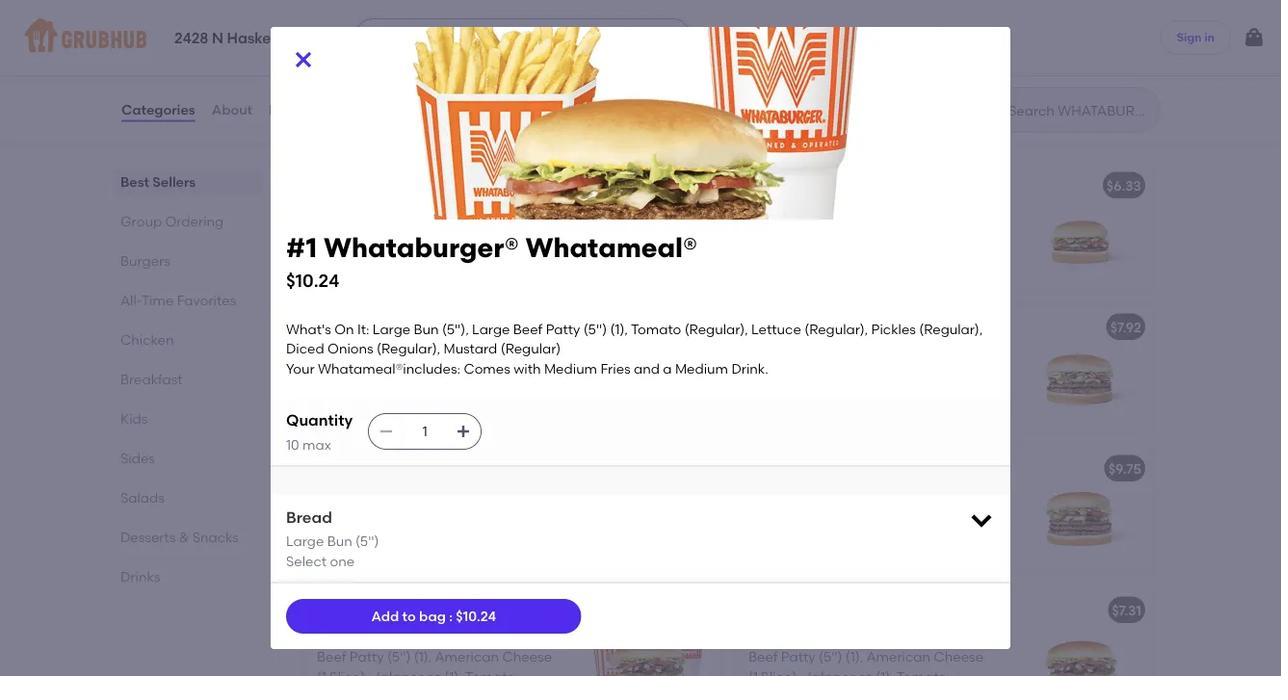 Task type: locate. For each thing, give the bounding box(es) containing it.
mustard
[[369, 33, 423, 49], [894, 33, 948, 49], [906, 263, 960, 280], [443, 341, 497, 357], [906, 405, 960, 421], [474, 409, 528, 425], [474, 546, 528, 563], [906, 546, 960, 563]]

0 horizontal spatial &
[[179, 529, 189, 545]]

+ for $11.94
[[705, 319, 713, 335]]

beef inside what's on it: large bun (5"), large beef patty (5") (1), tomato (regular), lettuce (regular), pickles (regular), diced onions (regular), mustard (regular)
[[748, 224, 778, 240]]

whatameal®
[[435, 181, 521, 197], [525, 232, 697, 264], [525, 323, 611, 339], [515, 460, 601, 477], [571, 602, 657, 618]]

0 vertical spatial pickles,
[[430, 13, 478, 30]]

pickles inside what's on it: large bun (5"), large beef patty (5") (1), tomato (regular), lettuce (regular), pickles (regular), diced onions (regular), mustard (regular) your whatameal®includes: comes with medium fries and a medium drink.
[[871, 321, 916, 337]]

whatameal® inside #1 whataburger® whatameal® $10.24
[[525, 232, 697, 264]]

1 horizontal spatial #3
[[748, 460, 766, 477]]

what's on it: large bun (5"), large beef patty (5") (2), tomato (regular), lettuce (regular), pickles (regular), diced onions (regular), mustard (regular) for #2 double meat whataburger® whatameal®
[[317, 350, 554, 445]]

#2 up the whatameal®includes: at left
[[317, 323, 334, 339]]

whataburger®
[[403, 0, 499, 10], [748, 13, 844, 30], [767, 177, 864, 194], [335, 181, 432, 197], [324, 232, 519, 264], [857, 319, 954, 335], [425, 323, 522, 339], [415, 460, 512, 477], [846, 460, 943, 477], [471, 602, 568, 618]]

(regular) for #2 double meat whataburger®
[[748, 424, 809, 441]]

0 horizontal spatial tomato,
[[317, 13, 371, 30]]

it: inside what's on it: whataburger® (10), tomato, lettuce, pickles, diced onions, mustard (4oz), mayonnaise (4oz), ketchup (4oz)
[[388, 0, 400, 10]]

&
[[179, 529, 189, 545], [405, 602, 415, 618]]

pickles down #3 triple meat whataburger® whatameal®
[[437, 527, 481, 543]]

add to bag : $10.24
[[371, 608, 496, 624]]

#1 for #1 whataburger®
[[748, 177, 763, 194]]

whataburger® inside what's on it: double meat whataburger® (10), tomato, lettuce, pickles, diced onions, mustard (4oz), mayonnaise (4oz), ketchup (4oz)
[[748, 13, 844, 30]]

1 horizontal spatial double
[[769, 319, 816, 335]]

onions,
[[317, 33, 366, 49], [841, 33, 891, 49]]

whataburger® inside what's on it: whataburger® (10), tomato, lettuce, pickles, diced onions, mustard (4oz), mayonnaise (4oz), ketchup (4oz)
[[403, 0, 499, 10]]

(5") inside what's on it: large bun (5"), large beef patty (5") (1), tomato (regular), lettuce (regular), pickles (regular), diced onions (regular), mustard (regular) your whatameal®includes: comes with medium fries and a medium drink.
[[584, 321, 607, 337]]

it:
[[388, 0, 400, 10], [820, 0, 832, 10], [820, 205, 832, 221], [357, 321, 369, 337], [820, 346, 832, 362], [388, 350, 400, 366], [388, 488, 400, 504], [820, 488, 832, 504]]

mustard inside what's on it: double meat whataburger® (10), tomato, lettuce, pickles, diced onions, mustard (4oz), mayonnaise (4oz), ketchup (4oz)
[[894, 33, 948, 49]]

10 whataburger® box image
[[577, 0, 721, 79]]

0 horizontal spatial what's on it: large bun (5"), large beef patty (5") (3), tomato (regular), lettuce (regular), pickles (regular), diced onions (regular), mustard (regular)
[[317, 488, 555, 582]]

2 vertical spatial $10.24
[[456, 608, 496, 624]]

beef right your
[[317, 370, 346, 386]]

(1), inside what's on it: large bun (5"), large beef patty (5") (1), tomato (regular), lettuce (regular), pickles (regular), diced onions (regular), mustard (regular)
[[845, 224, 863, 240]]

#4
[[317, 602, 335, 618]]

1 horizontal spatial pickles,
[[748, 33, 797, 49]]

2 + from the top
[[705, 319, 713, 335]]

pickles down #2 double meat whataburger®
[[868, 385, 913, 402]]

beef inside what's on it: large bun (5"), large beef patty (5") (1), tomato (regular), lettuce (regular), pickles (regular), diced onions (regular), mustard (regular) your whatameal®includes: comes with medium fries and a medium drink.
[[513, 321, 543, 337]]

on
[[365, 0, 385, 10], [797, 0, 816, 10], [797, 205, 816, 221], [334, 321, 354, 337], [797, 346, 816, 362], [365, 350, 385, 366], [365, 488, 385, 504], [797, 488, 816, 504]]

1 + from the top
[[705, 177, 713, 194]]

pickles inside what's on it: large bun (5"), large beef patty (5") (1), tomato (regular), lettuce (regular), pickles (regular), diced onions (regular), mustard (regular)
[[868, 244, 913, 260]]

patty inside what's on it: large bun (5"), large beef patty (5") (1), tomato (regular), lettuce (regular), pickles (regular), diced onions (regular), mustard (regular)
[[781, 224, 815, 240]]

what's inside what's on it: whataburger® (10), tomato, lettuce, pickles, diced onions, mustard (4oz), mayonnaise (4oz), ketchup (4oz)
[[317, 0, 362, 10]]

bun for #2 double meat whataburger® whatameal®
[[445, 350, 470, 366]]

bun inside what's on it: large bun (5"), large beef patty (5") (1), tomato (regular), lettuce (regular), pickles (regular), diced onions (regular), mustard (regular)
[[876, 205, 901, 221]]

#1
[[748, 177, 763, 194], [317, 181, 332, 197], [286, 232, 317, 264]]

& left bag
[[405, 602, 415, 618]]

breakfast tab
[[120, 369, 255, 389]]

ketchup
[[355, 52, 410, 69], [869, 52, 923, 69]]

meat for #3 triple meat whataburger®
[[809, 460, 843, 477]]

(regular) inside what's on it: large bun (5"), large beef patty (5") (1), tomato (regular), lettuce (regular), pickles (regular), diced onions (regular), mustard (regular)
[[748, 283, 809, 299]]

(5") down the #3 triple meat whataburger®
[[819, 507, 842, 524]]

1 horizontal spatial what's on it: large bun (5"), large beef patty (5") (3), tomato (regular), lettuce (regular), pickles (regular), diced onions (regular), mustard (regular)
[[748, 488, 986, 582]]

lettuce for #2 double meat whataburger®
[[748, 385, 798, 402]]

medium right 'with'
[[544, 360, 597, 377]]

(10), inside what's on it: double meat whataburger® (10), tomato, lettuce, pickles, diced onions, mustard (4oz), mayonnaise (4oz), ketchup (4oz)
[[847, 13, 873, 30]]

1 tomato, from the left
[[317, 13, 371, 30]]

(5") down #1 whataburger®
[[819, 224, 842, 240]]

(4oz) inside what's on it: double meat whataburger® (10), tomato, lettuce, pickles, diced onions, mustard (4oz), mayonnaise (4oz), ketchup (4oz)
[[927, 52, 958, 69]]

on inside what's on it: whataburger® (10), tomato, lettuce, pickles, diced onions, mustard (4oz), mayonnaise (4oz), ketchup (4oz)
[[365, 0, 385, 10]]

pickles for #2 double meat whataburger®
[[868, 385, 913, 402]]

0 horizontal spatial (4oz)
[[413, 52, 444, 69]]

0 horizontal spatial #2
[[317, 323, 334, 339]]

double for #2 double meat whataburger® whatameal®
[[337, 323, 385, 339]]

pickles for #3 triple meat whataburger®
[[868, 527, 913, 543]]

(10), inside what's on it: whataburger® (10), tomato, lettuce, pickles, diced onions, mustard (4oz), mayonnaise (4oz), ketchup (4oz)
[[502, 0, 528, 10]]

beef up one
[[317, 507, 346, 524]]

and
[[634, 360, 660, 377]]

double inside what's on it: double meat whataburger® (10), tomato, lettuce, pickles, diced onions, mustard (4oz), mayonnaise (4oz), ketchup (4oz)
[[835, 0, 882, 10]]

#4 jalapeño & cheese whataburger® whatameal®
[[317, 602, 657, 618]]

tomato for #2 double meat whataburger® whatameal®
[[437, 370, 488, 386]]

$13.90 +
[[665, 460, 713, 477]]

tomato for #3 triple meat whataburger® whatameal®
[[438, 507, 488, 524]]

0 horizontal spatial what's on it: large bun (5"), large beef patty (5") (2), tomato (regular), lettuce (regular), pickles (regular), diced onions (regular), mustard (regular)
[[317, 350, 554, 445]]

what's on it: large bun (5"), large beef patty (5") (3), tomato (regular), lettuce (regular), pickles (regular), diced onions (regular), mustard (regular)
[[317, 488, 555, 582], [748, 488, 986, 582]]

2 (4oz) from the left
[[927, 52, 958, 69]]

pickles up #2 double meat whataburger®
[[868, 244, 913, 260]]

Search WHATABURGER search field
[[1007, 101, 1154, 119]]

0 horizontal spatial lettuce,
[[374, 13, 427, 30]]

#3 down max
[[317, 460, 334, 477]]

what's on it: large bun (5"), large beef patty (5") (2), tomato (regular), lettuce (regular), pickles (regular), diced onions (regular), mustard (regular) for #2 double meat whataburger®
[[748, 346, 986, 441]]

mayonnaise inside what's on it: whataburger® (10), tomato, lettuce, pickles, diced onions, mustard (4oz), mayonnaise (4oz), ketchup (4oz)
[[465, 33, 544, 49]]

1 horizontal spatial triple
[[769, 460, 806, 477]]

$7.31
[[1112, 602, 1141, 618]]

(2),
[[845, 366, 866, 382], [414, 370, 434, 386]]

1 (4oz) from the left
[[413, 52, 444, 69]]

(3), down #3 triple meat whataburger® whatameal®
[[414, 507, 435, 524]]

what's on it: large bun (5"), large beef patty (5") (3), tomato (regular), lettuce (regular), pickles (regular), diced onions (regular), mustard (regular) down #3 triple meat whataburger® whatameal®
[[317, 488, 555, 582]]

#4 jalapeño & cheese whataburger® whatameal® image
[[577, 589, 721, 676]]

onions up #2 double meat whataburger®
[[790, 263, 836, 280]]

1 lettuce, from the left
[[374, 13, 427, 30]]

tomato for #2 double meat whataburger®
[[869, 366, 919, 382]]

meat for #3 triple meat whataburger® whatameal®
[[377, 460, 412, 477]]

#2 double meat whataburger®
[[748, 319, 954, 335]]

onions for #2 double meat whataburger®
[[790, 405, 836, 421]]

lettuce,
[[374, 13, 427, 30], [933, 13, 987, 30]]

onions up the #3 triple meat whataburger®
[[790, 405, 836, 421]]

0 horizontal spatial onions,
[[317, 33, 366, 49]]

0 horizontal spatial mayonnaise
[[465, 33, 544, 49]]

cheese
[[418, 602, 468, 618]]

favorites
[[177, 292, 236, 308]]

bun inside what's on it: large bun (5"), large beef patty (5") (1), tomato (regular), lettuce (regular), pickles (regular), diced onions (regular), mustard (regular) your whatameal®includes: comes with medium fries and a medium drink.
[[414, 321, 439, 337]]

onions, inside what's on it: whataburger® (10), tomato, lettuce, pickles, diced onions, mustard (4oz), mayonnaise (4oz), ketchup (4oz)
[[317, 33, 366, 49]]

one
[[330, 553, 355, 569]]

beef right a at the bottom right
[[748, 366, 778, 382]]

0 vertical spatial (10),
[[502, 0, 528, 10]]

1 horizontal spatial (2),
[[845, 366, 866, 382]]

2 onions, from the left
[[841, 33, 891, 49]]

sides tab
[[120, 448, 255, 468]]

0 vertical spatial &
[[179, 529, 189, 545]]

1 vertical spatial $10.24
[[286, 270, 339, 291]]

bun for #3 triple meat whataburger®
[[876, 488, 901, 504]]

2 what's on it: large bun (5"), large beef patty (5") (3), tomato (regular), lettuce (regular), pickles (regular), diced onions (regular), mustard (regular) from the left
[[748, 488, 986, 582]]

best sellers
[[120, 173, 196, 190]]

(5") up jalapeño
[[355, 533, 379, 550]]

(1), up 'fries'
[[610, 321, 628, 337]]

0 horizontal spatial ketchup
[[355, 52, 410, 69]]

meat
[[885, 0, 919, 10], [819, 319, 854, 335], [388, 323, 422, 339], [377, 460, 412, 477], [809, 460, 843, 477]]

(regular) for #3 triple meat whataburger® whatameal®
[[317, 566, 377, 582]]

what's on it: large bun (5"), large beef patty (5") (1), tomato (regular), lettuce (regular), pickles (regular), diced onions (regular), mustard (regular) your whatameal®includes: comes with medium fries and a medium drink.
[[286, 321, 986, 377]]

meat for #2 double meat whataburger®
[[819, 319, 854, 335]]

lettuce inside what's on it: large bun (5"), large beef patty (5") (1), tomato (regular), lettuce (regular), pickles (regular), diced onions (regular), mustard (regular) your whatameal®includes: comes with medium fries and a medium drink.
[[751, 321, 801, 337]]

salads tab
[[120, 487, 255, 508]]

(regular),
[[920, 224, 983, 240], [801, 244, 865, 260], [916, 244, 980, 260], [839, 263, 903, 280], [685, 321, 748, 337], [804, 321, 868, 337], [919, 321, 983, 337], [377, 341, 440, 357], [922, 366, 986, 382], [491, 370, 554, 386], [801, 385, 865, 402], [916, 385, 980, 402], [370, 389, 434, 405], [485, 389, 548, 405], [839, 405, 903, 421], [407, 409, 471, 425], [491, 507, 555, 524], [923, 507, 986, 524], [370, 527, 434, 543], [485, 527, 548, 543], [801, 527, 865, 543], [916, 527, 980, 543], [407, 546, 471, 563], [839, 546, 903, 563]]

#2 up 'drink.'
[[748, 319, 766, 335]]

(4oz) inside what's on it: whataburger® (10), tomato, lettuce, pickles, diced onions, mustard (4oz), mayonnaise (4oz), ketchup (4oz)
[[413, 52, 444, 69]]

1 horizontal spatial &
[[405, 602, 415, 618]]

2 lettuce, from the left
[[933, 13, 987, 30]]

(5") down #2 double meat whataburger®
[[819, 366, 842, 382]]

0 horizontal spatial (3),
[[414, 507, 435, 524]]

beef for #2 double meat whataburger® whatameal®
[[317, 370, 346, 386]]

best
[[120, 173, 149, 190]]

1 horizontal spatial $10.24
[[456, 608, 496, 624]]

1 horizontal spatial (10),
[[847, 13, 873, 30]]

what's on it: large bun (5"), large beef patty (5") (3), tomato (regular), lettuce (regular), pickles (regular), diced onions (regular), mustard (regular) for #3 triple meat whataburger® whatameal®
[[317, 488, 555, 582]]

what's on it: large bun (5"), large beef patty (5") (3), tomato (regular), lettuce (regular), pickles (regular), diced onions (regular), mustard (regular) down the #3 triple meat whataburger®
[[748, 488, 986, 582]]

0 vertical spatial mayonnaise
[[465, 33, 544, 49]]

0 horizontal spatial triple
[[337, 460, 374, 477]]

mayonnaise
[[465, 33, 544, 49], [748, 52, 827, 69]]

#3 for #3 triple meat whataburger®
[[748, 460, 766, 477]]

(2), up input item quantity number field
[[414, 370, 434, 386]]

onions down the whatameal®includes: at left
[[358, 409, 404, 425]]

0 horizontal spatial pickles,
[[430, 13, 478, 30]]

(1), inside what's on it: large bun (5"), large beef patty (5") (1), tomato (regular), lettuce (regular), pickles (regular), diced onions (regular), mustard (regular) your whatameal®includes: comes with medium fries and a medium drink.
[[610, 321, 628, 337]]

pickles down what's on it: large bun (5"), large beef patty (5") (1), tomato (regular), lettuce (regular), pickles (regular), diced onions (regular), mustard (regular)
[[871, 321, 916, 337]]

(5"), for #2 double meat whataburger®
[[904, 346, 931, 362]]

ketchup inside what's on it: double meat whataburger® (10), tomato, lettuce, pickles, diced onions, mustard (4oz), mayonnaise (4oz), ketchup (4oz)
[[869, 52, 923, 69]]

beef down #1 whataburger®
[[748, 224, 778, 240]]

(5")
[[819, 224, 842, 240], [584, 321, 607, 337], [819, 366, 842, 382], [387, 370, 411, 386], [387, 507, 411, 524], [819, 507, 842, 524], [355, 533, 379, 550]]

it: inside what's on it: double meat whataburger® (10), tomato, lettuce, pickles, diced onions, mustard (4oz), mayonnaise (4oz), ketchup (4oz)
[[820, 0, 832, 10]]

1 horizontal spatial mayonnaise
[[748, 52, 827, 69]]

pickles down comes
[[437, 389, 481, 405]]

pickles,
[[430, 13, 478, 30], [748, 33, 797, 49]]

1 #3 from the left
[[317, 460, 334, 477]]

medium right a at the bottom right
[[675, 360, 728, 377]]

(1), down #1 whataburger®
[[845, 224, 863, 240]]

beef down the #3 triple meat whataburger®
[[748, 507, 778, 524]]

1 horizontal spatial (3),
[[845, 507, 866, 524]]

quantity
[[286, 411, 353, 429]]

triple for #3 triple meat whataburger®
[[769, 460, 806, 477]]

#3 right $13.90 +
[[748, 460, 766, 477]]

what's inside what's on it: large bun (5"), large beef patty (5") (1), tomato (regular), lettuce (regular), pickles (regular), diced onions (regular), mustard (regular)
[[748, 205, 794, 221]]

1 what's on it: large bun (5"), large beef patty (5") (3), tomato (regular), lettuce (regular), pickles (regular), diced onions (regular), mustard (regular) from the left
[[317, 488, 555, 582]]

beef up 'with'
[[513, 321, 543, 337]]

lettuce
[[748, 244, 798, 260], [751, 321, 801, 337], [748, 385, 798, 402], [317, 389, 367, 405], [317, 527, 367, 543], [748, 527, 798, 543]]

categories
[[121, 101, 195, 118]]

1 vertical spatial &
[[405, 602, 415, 618]]

drinks
[[120, 568, 160, 585]]

tomato inside what's on it: large bun (5"), large beef patty (5") (1), tomato (regular), lettuce (regular), pickles (regular), diced onions (regular), mustard (regular)
[[866, 224, 917, 240]]

1 horizontal spatial medium
[[675, 360, 728, 377]]

1 horizontal spatial lettuce,
[[933, 13, 987, 30]]

#4 jalapeño & cheese whataburger® whatameal® button
[[305, 589, 721, 676]]

group
[[120, 213, 162, 229]]

tomato,
[[317, 13, 371, 30], [876, 13, 930, 30]]

(2), down #2 double meat whataburger®
[[845, 366, 866, 382]]

triple for #3 triple meat whataburger® whatameal®
[[337, 460, 374, 477]]

(1),
[[845, 224, 863, 240], [610, 321, 628, 337]]

(5") inside what's on it: large bun (5"), large beef patty (5") (1), tomato (regular), lettuce (regular), pickles (regular), diced onions (regular), mustard (regular)
[[819, 224, 842, 240]]

1 vertical spatial mayonnaise
[[748, 52, 827, 69]]

chicken
[[120, 331, 174, 348]]

medium
[[544, 360, 597, 377], [675, 360, 728, 377]]

& left the snacks
[[179, 529, 189, 545]]

2 tomato, from the left
[[876, 13, 930, 30]]

1 horizontal spatial ketchup
[[869, 52, 923, 69]]

onions down the #3 triple meat whataburger®
[[790, 546, 836, 563]]

1 horizontal spatial tomato,
[[876, 13, 930, 30]]

pickles down the #3 triple meat whataburger®
[[868, 527, 913, 543]]

0 horizontal spatial #3
[[317, 460, 334, 477]]

what's on it: large bun (5"), large beef patty (5") (2), tomato (regular), lettuce (regular), pickles (regular), diced onions (regular), mustard (regular) down #2 double meat whataburger®
[[748, 346, 986, 441]]

large
[[835, 205, 873, 221], [934, 205, 972, 221], [373, 321, 410, 337], [472, 321, 510, 337], [835, 346, 873, 362], [934, 346, 972, 362], [403, 350, 441, 366], [503, 350, 541, 366], [403, 488, 441, 504], [503, 488, 541, 504], [835, 488, 873, 504], [934, 488, 972, 504], [286, 533, 324, 550]]

onions for #2 double meat whataburger® whatameal®
[[358, 409, 404, 425]]

1 horizontal spatial onions,
[[841, 33, 891, 49]]

0 horizontal spatial $10.24
[[286, 270, 339, 291]]

1 vertical spatial pickles,
[[748, 33, 797, 49]]

1 ketchup from the left
[[355, 52, 410, 69]]

lettuce inside what's on it: large bun (5"), large beef patty (5") (1), tomato (regular), lettuce (regular), pickles (regular), diced onions (regular), mustard (regular)
[[748, 244, 798, 260]]

onions inside what's on it: large bun (5"), large beef patty (5") (1), tomato (regular), lettuce (regular), pickles (regular), diced onions (regular), mustard (regular)
[[790, 263, 836, 280]]

#1 inside #1 whataburger® whatameal® $10.24
[[286, 232, 317, 264]]

0 horizontal spatial double
[[337, 323, 385, 339]]

whatameal®includes:
[[318, 360, 460, 377]]

2 (3), from the left
[[845, 507, 866, 524]]

2 triple from the left
[[769, 460, 806, 477]]

(5"), inside what's on it: large bun (5"), large beef patty (5") (1), tomato (regular), lettuce (regular), pickles (regular), diced onions (regular), mustard (regular) your whatameal®includes: comes with medium fries and a medium drink.
[[442, 321, 469, 337]]

(3), for #3 triple meat whataburger® whatameal®
[[414, 507, 435, 524]]

bun inside bread large bun (5") select one
[[327, 533, 352, 550]]

(5"),
[[904, 205, 931, 221], [442, 321, 469, 337], [904, 346, 931, 362], [473, 350, 500, 366], [473, 488, 500, 504], [904, 488, 931, 504]]

1 horizontal spatial #2
[[748, 319, 766, 335]]

(5"), for #1 whataburger®
[[904, 205, 931, 221]]

1 horizontal spatial what's on it: large bun (5"), large beef patty (5") (2), tomato (regular), lettuce (regular), pickles (regular), diced onions (regular), mustard (regular)
[[748, 346, 986, 441]]

bun for #3 triple meat whataburger® whatameal®
[[445, 488, 470, 504]]

patty for #3 triple meat whataburger®
[[781, 507, 815, 524]]

beef for #1 whataburger®
[[748, 224, 778, 240]]

what's
[[317, 0, 362, 10], [748, 0, 794, 10], [748, 205, 794, 221], [286, 321, 331, 337], [748, 346, 794, 362], [317, 350, 362, 366], [317, 488, 362, 504], [748, 488, 794, 504]]

#2
[[748, 319, 766, 335], [317, 323, 334, 339]]

onions right one
[[358, 546, 404, 563]]

0 vertical spatial (1),
[[845, 224, 863, 240]]

mayonnaise inside what's on it: double meat whataburger® (10), tomato, lettuce, pickles, diced onions, mustard (4oz), mayonnaise (4oz), ketchup (4oz)
[[748, 52, 827, 69]]

add
[[371, 608, 399, 624]]

pickles for #2 double meat whataburger® whatameal®
[[437, 389, 481, 405]]

#3
[[317, 460, 334, 477], [748, 460, 766, 477]]

10 double meat whataburger® box image
[[1008, 0, 1153, 79]]

pickles
[[868, 244, 913, 260], [871, 321, 916, 337], [868, 385, 913, 402], [437, 389, 481, 405], [437, 527, 481, 543], [868, 527, 913, 543]]

0 vertical spatial +
[[705, 177, 713, 194]]

double for #2 double meat whataburger®
[[769, 319, 816, 335]]

:
[[449, 608, 453, 624]]

fries
[[600, 360, 631, 377]]

0 horizontal spatial medium
[[544, 360, 597, 377]]

2 vertical spatial +
[[705, 460, 713, 477]]

lettuce, inside what's on it: whataburger® (10), tomato, lettuce, pickles, diced onions, mustard (4oz), mayonnaise (4oz), ketchup (4oz)
[[374, 13, 427, 30]]

2 horizontal spatial double
[[835, 0, 882, 10]]

0 horizontal spatial (1),
[[610, 321, 628, 337]]

desserts & snacks
[[120, 529, 239, 545]]

2 #3 from the left
[[748, 460, 766, 477]]

0 horizontal spatial (10),
[[502, 0, 528, 10]]

onions
[[790, 263, 836, 280], [328, 341, 373, 357], [790, 405, 836, 421], [358, 409, 404, 425], [358, 546, 404, 563], [790, 546, 836, 563]]

1 onions, from the left
[[317, 33, 366, 49]]

1 vertical spatial +
[[705, 319, 713, 335]]

diced
[[482, 13, 520, 30], [800, 33, 838, 49], [748, 263, 787, 280], [286, 341, 324, 357], [748, 405, 787, 421], [317, 409, 355, 425], [317, 546, 355, 563], [748, 546, 787, 563]]

#2 for #2 double meat whataburger® whatameal®
[[317, 323, 334, 339]]

(5"), inside what's on it: large bun (5"), large beef patty (5") (1), tomato (regular), lettuce (regular), pickles (regular), diced onions (regular), mustard (regular)
[[904, 205, 931, 221]]

beef for #3 triple meat whataburger® whatameal®
[[317, 507, 346, 524]]

what's on it: large bun (5"), large beef patty (5") (2), tomato (regular), lettuce (regular), pickles (regular), diced onions (regular), mustard (regular) down #2 double meat whataburger® whatameal®
[[317, 350, 554, 445]]

1 horizontal spatial (4oz)
[[927, 52, 958, 69]]

1 (3), from the left
[[414, 507, 435, 524]]

svg image
[[1243, 26, 1266, 49], [292, 48, 315, 71], [379, 424, 394, 439], [456, 424, 471, 439], [968, 506, 995, 533]]

(regular) for #1 whataburger®
[[748, 283, 809, 299]]

bun
[[876, 205, 901, 221], [414, 321, 439, 337], [876, 346, 901, 362], [445, 350, 470, 366], [445, 488, 470, 504], [876, 488, 901, 504], [327, 533, 352, 550]]

whataburger® inside #1 whataburger® whatameal® $10.24
[[324, 232, 519, 264]]

select
[[286, 553, 327, 569]]

1 vertical spatial (1),
[[610, 321, 628, 337]]

3 + from the top
[[705, 460, 713, 477]]

(3), down the #3 triple meat whataburger®
[[845, 507, 866, 524]]

your
[[286, 360, 315, 377]]

Input item quantity number field
[[404, 414, 446, 449]]

0 horizontal spatial (2),
[[414, 370, 434, 386]]

(2), for #2 double meat whataburger® whatameal®
[[414, 370, 434, 386]]

#1 whataburger® whatameal®
[[317, 181, 521, 197]]

2 ketchup from the left
[[869, 52, 923, 69]]

(5") right bread large bun (5") select one
[[387, 507, 411, 524]]

1 triple from the left
[[337, 460, 374, 477]]

mustard inside what's on it: large bun (5"), large beef patty (5") (1), tomato (regular), lettuce (regular), pickles (regular), diced onions (regular), mustard (regular)
[[906, 263, 960, 280]]

tomato for #1 whataburger®
[[866, 224, 917, 240]]

what's on it: double meat whataburger® (10), tomato, lettuce, pickles, diced onions, mustard (4oz), mayonnaise (4oz), ketchup (4oz) button
[[737, 0, 1153, 79]]

onions up the whatameal®includes: at left
[[328, 341, 373, 357]]

tomato, inside what's on it: double meat whataburger® (10), tomato, lettuce, pickles, diced onions, mustard (4oz), mayonnaise (4oz), ketchup (4oz)
[[876, 13, 930, 30]]

1 vertical spatial (10),
[[847, 13, 873, 30]]

to
[[402, 608, 416, 624]]

#4 jalapeño & cheese whataburger® image
[[1008, 589, 1153, 676]]

beef for #2 double meat whataburger®
[[748, 366, 778, 382]]

(5") up input item quantity number field
[[387, 370, 411, 386]]

all-
[[120, 292, 141, 308]]

(4oz)
[[413, 52, 444, 69], [927, 52, 958, 69]]

(10),
[[502, 0, 528, 10], [847, 13, 873, 30]]

(5") up 'fries'
[[584, 321, 607, 337]]

0 vertical spatial $10.24
[[665, 177, 705, 194]]

n
[[212, 30, 223, 47]]

(regular) for #2 double meat whataburger® whatameal®
[[317, 428, 377, 445]]

diced inside what's on it: double meat whataburger® (10), tomato, lettuce, pickles, diced onions, mustard (4oz), mayonnaise (4oz), ketchup (4oz)
[[800, 33, 838, 49]]

1 horizontal spatial (1),
[[845, 224, 863, 240]]

what's on it: whataburger® (10), tomato, lettuce, pickles, diced onions, mustard (4oz), mayonnaise (4oz), ketchup (4oz) button
[[305, 0, 721, 79]]

#3 for #3 triple meat whataburger® whatameal®
[[317, 460, 334, 477]]

(3),
[[414, 507, 435, 524], [845, 507, 866, 524]]



Task type: describe. For each thing, give the bounding box(es) containing it.
(regular) for #3 triple meat whataburger®
[[748, 566, 809, 582]]

$6.33
[[1107, 177, 1141, 194]]

+ for $10.24
[[705, 177, 713, 194]]

svg image inside main navigation navigation
[[1243, 26, 1266, 49]]

pickles for #1 whataburger®
[[868, 244, 913, 260]]

lettuce for #1 whataburger®
[[748, 244, 798, 260]]

onions, inside what's on it: double meat whataburger® (10), tomato, lettuce, pickles, diced onions, mustard (4oz), mayonnaise (4oz), ketchup (4oz)
[[841, 33, 891, 49]]

#1 whataburger®
[[748, 177, 864, 194]]

#3 triple meat whataburger® whatameal®
[[317, 460, 601, 477]]

what's inside what's on it: double meat whataburger® (10), tomato, lettuce, pickles, diced onions, mustard (4oz), mayonnaise (4oz), ketchup (4oz)
[[748, 0, 794, 10]]

on inside what's on it: double meat whataburger® (10), tomato, lettuce, pickles, diced onions, mustard (4oz), mayonnaise (4oz), ketchup (4oz)
[[797, 0, 816, 10]]

(5") for #3 triple meat whataburger®
[[819, 507, 842, 524]]

on inside what's on it: large bun (5"), large beef patty (5") (1), tomato (regular), lettuce (regular), pickles (regular), diced onions (regular), mustard (regular)
[[797, 205, 816, 221]]

sign in button
[[1160, 20, 1231, 55]]

2 medium from the left
[[675, 360, 728, 377]]

lettuce for #2 double meat whataburger® whatameal®
[[317, 389, 367, 405]]

with
[[514, 360, 541, 377]]

bun for #2 double meat whataburger®
[[876, 346, 901, 362]]

$7.92
[[1110, 319, 1141, 335]]

#1 whataburger® whatameal® image
[[577, 164, 721, 289]]

a
[[663, 360, 672, 377]]

breakfast
[[120, 371, 183, 387]]

& inside tab
[[179, 529, 189, 545]]

desserts & snacks tab
[[120, 527, 255, 547]]

kids
[[120, 410, 148, 427]]

what's on it: large bun (5"), large beef patty (5") (3), tomato (regular), lettuce (regular), pickles (regular), diced onions (regular), mustard (regular) for #3 triple meat whataburger®
[[748, 488, 986, 582]]

ketchup inside what's on it: whataburger® (10), tomato, lettuce, pickles, diced onions, mustard (4oz), mayonnaise (4oz), ketchup (4oz)
[[355, 52, 410, 69]]

what's on it: double meat whataburger® (10), tomato, lettuce, pickles, diced onions, mustard (4oz), mayonnaise (4oz), ketchup (4oz)
[[748, 0, 987, 69]]

burgers tab
[[120, 250, 255, 271]]

(regular) inside what's on it: large bun (5"), large beef patty (5") (1), tomato (regular), lettuce (regular), pickles (regular), diced onions (regular), mustard (regular) your whatameal®includes: comes with medium fries and a medium drink.
[[501, 341, 561, 357]]

sides
[[120, 450, 155, 466]]

patty inside what's on it: large bun (5"), large beef patty (5") (1), tomato (regular), lettuce (regular), pickles (regular), diced onions (regular), mustard (regular) your whatameal®includes: comes with medium fries and a medium drink.
[[546, 321, 580, 337]]

tomato, inside what's on it: whataburger® (10), tomato, lettuce, pickles, diced onions, mustard (4oz), mayonnaise (4oz), ketchup (4oz)
[[317, 13, 371, 30]]

it: inside what's on it: large bun (5"), large beef patty (5") (1), tomato (regular), lettuce (regular), pickles (regular), diced onions (regular), mustard (regular) your whatameal®includes: comes with medium fries and a medium drink.
[[357, 321, 369, 337]]

main navigation navigation
[[0, 0, 1281, 75]]

#3 triple meat whataburger®
[[748, 460, 943, 477]]

#2 double meat whataburger® whatameal®
[[317, 323, 611, 339]]

onions inside what's on it: large bun (5"), large beef patty (5") (1), tomato (regular), lettuce (regular), pickles (regular), diced onions (regular), mustard (regular) your whatameal®includes: comes with medium fries and a medium drink.
[[328, 341, 373, 357]]

#1 whataburger® image
[[1008, 164, 1153, 289]]

#2 double meat whataburger® image
[[1008, 306, 1153, 431]]

(5"), for #3 triple meat whataburger®
[[904, 488, 931, 504]]

pickles, inside what's on it: whataburger® (10), tomato, lettuce, pickles, diced onions, mustard (4oz), mayonnaise (4oz), ketchup (4oz)
[[430, 13, 478, 30]]

desserts
[[120, 529, 176, 545]]

(3), for #3 triple meat whataburger®
[[845, 507, 866, 524]]

$11.94 +
[[668, 319, 713, 335]]

all-time favorites
[[120, 292, 236, 308]]

$10.24 inside #1 whataburger® whatameal® $10.24
[[286, 270, 339, 291]]

1 medium from the left
[[544, 360, 597, 377]]

diced inside what's on it: whataburger® (10), tomato, lettuce, pickles, diced onions, mustard (4oz), mayonnaise (4oz), ketchup (4oz)
[[482, 13, 520, 30]]

pickles, inside what's on it: double meat whataburger® (10), tomato, lettuce, pickles, diced onions, mustard (4oz), mayonnaise (4oz), ketchup (4oz)
[[748, 33, 797, 49]]

quantity 10 max
[[286, 411, 353, 453]]

#1 for #1 whataburger® whatameal®
[[317, 181, 332, 197]]

onions for #3 triple meat whataburger®
[[790, 546, 836, 563]]

it: inside what's on it: large bun (5"), large beef patty (5") (1), tomato (regular), lettuce (regular), pickles (regular), diced onions (regular), mustard (regular)
[[820, 205, 832, 221]]

diced inside what's on it: large bun (5"), large beef patty (5") (1), tomato (regular), lettuce (regular), pickles (regular), diced onions (regular), mustard (regular)
[[748, 263, 787, 280]]

& inside button
[[405, 602, 415, 618]]

2428 n haskell ave.
[[174, 30, 312, 47]]

#1 whataburger® whatameal® $10.24
[[286, 232, 697, 291]]

large inside bread large bun (5") select one
[[286, 533, 324, 550]]

whatameal® inside button
[[571, 602, 657, 618]]

meat for #2 double meat whataburger® whatameal®
[[388, 323, 422, 339]]

best sellers tab
[[120, 171, 255, 192]]

about
[[212, 101, 252, 118]]

what's on it: large bun (5"), large beef patty (5") (1), tomato (regular), lettuce (regular), pickles (regular), diced onions (regular), mustard (regular)
[[748, 205, 983, 299]]

sign
[[1177, 30, 1202, 44]]

$7.31 button
[[737, 589, 1153, 676]]

lettuce for #3 triple meat whataburger®
[[748, 527, 798, 543]]

bread large bun (5") select one
[[286, 508, 379, 569]]

bread
[[286, 508, 332, 526]]

$10.24 +
[[665, 177, 713, 194]]

bag
[[419, 608, 446, 624]]

time
[[141, 292, 174, 308]]

what's on it: whataburger® (10), tomato, lettuce, pickles, diced onions, mustard (4oz), mayonnaise (4oz), ketchup (4oz)
[[317, 0, 544, 69]]

(5"), for #2 double meat whataburger® whatameal®
[[473, 350, 500, 366]]

lettuce for #3 triple meat whataburger® whatameal®
[[317, 527, 367, 543]]

onions for #1 whataburger®
[[790, 263, 836, 280]]

group ordering
[[120, 213, 224, 229]]

$13.90
[[665, 460, 705, 477]]

#2 for #2 double meat whataburger®
[[748, 319, 766, 335]]

(2), for #2 double meat whataburger®
[[845, 366, 866, 382]]

2 horizontal spatial $10.24
[[665, 177, 705, 194]]

bun for #1 whataburger®
[[876, 205, 901, 221]]

$9.75
[[1108, 460, 1141, 477]]

comes
[[464, 360, 510, 377]]

in
[[1204, 30, 1215, 44]]

patty for #2 double meat whataburger® whatameal®
[[349, 370, 384, 386]]

#3 triple meat whataburger® image
[[1008, 447, 1153, 573]]

diced inside what's on it: large bun (5"), large beef patty (5") (1), tomato (regular), lettuce (regular), pickles (regular), diced onions (regular), mustard (regular) your whatameal®includes: comes with medium fries and a medium drink.
[[286, 341, 324, 357]]

tomato for #3 triple meat whataburger®
[[869, 507, 919, 524]]

beef for #3 triple meat whataburger®
[[748, 507, 778, 524]]

on inside what's on it: large bun (5"), large beef patty (5") (1), tomato (regular), lettuce (regular), pickles (regular), diced onions (regular), mustard (regular) your whatameal®includes: comes with medium fries and a medium drink.
[[334, 321, 354, 337]]

max
[[302, 436, 331, 453]]

kids tab
[[120, 408, 255, 429]]

(5") inside bread large bun (5") select one
[[355, 533, 379, 550]]

patty for #2 double meat whataburger®
[[781, 366, 815, 382]]

ave.
[[282, 30, 312, 47]]

group ordering tab
[[120, 211, 255, 231]]

#3 triple meat whataburger® whatameal® image
[[577, 447, 721, 573]]

$11.94
[[668, 319, 705, 335]]

categories button
[[120, 75, 196, 144]]

patty for #3 triple meat whataburger® whatameal®
[[349, 507, 384, 524]]

mustard inside what's on it: large bun (5"), large beef patty (5") (1), tomato (regular), lettuce (regular), pickles (regular), diced onions (regular), mustard (regular) your whatameal®includes: comes with medium fries and a medium drink.
[[443, 341, 497, 357]]

reviews
[[269, 101, 322, 118]]

patty for #1 whataburger®
[[781, 224, 815, 240]]

tomato inside what's on it: large bun (5"), large beef patty (5") (1), tomato (regular), lettuce (regular), pickles (regular), diced onions (regular), mustard (regular) your whatameal®includes: comes with medium fries and a medium drink.
[[631, 321, 681, 337]]

jalapeño
[[338, 602, 401, 618]]

chicken tab
[[120, 329, 255, 350]]

(5") for #2 double meat whataburger®
[[819, 366, 842, 382]]

pickles for #3 triple meat whataburger® whatameal®
[[437, 527, 481, 543]]

#1 for #1 whataburger® whatameal® $10.24
[[286, 232, 317, 264]]

about button
[[211, 75, 253, 144]]

snacks
[[192, 529, 239, 545]]

reviews button
[[268, 75, 323, 144]]

what's inside what's on it: large bun (5"), large beef patty (5") (1), tomato (regular), lettuce (regular), pickles (regular), diced onions (regular), mustard (regular) your whatameal®includes: comes with medium fries and a medium drink.
[[286, 321, 331, 337]]

2428
[[174, 30, 208, 47]]

10
[[286, 436, 299, 453]]

drinks tab
[[120, 566, 255, 587]]

#2 double meat whataburger® whatameal® image
[[577, 306, 721, 431]]

lettuce, inside what's on it: double meat whataburger® (10), tomato, lettuce, pickles, diced onions, mustard (4oz), mayonnaise (4oz), ketchup (4oz)
[[933, 13, 987, 30]]

sellers
[[152, 173, 196, 190]]

onions for #3 triple meat whataburger® whatameal®
[[358, 546, 404, 563]]

sign in
[[1177, 30, 1215, 44]]

(5") for #1 whataburger®
[[819, 224, 842, 240]]

meat inside what's on it: double meat whataburger® (10), tomato, lettuce, pickles, diced onions, mustard (4oz), mayonnaise (4oz), ketchup (4oz)
[[885, 0, 919, 10]]

haskell
[[227, 30, 278, 47]]

(5"), for #3 triple meat whataburger® whatameal®
[[473, 488, 500, 504]]

(5") for #2 double meat whataburger® whatameal®
[[387, 370, 411, 386]]

(1), for what's on it: large bun (5"), large beef patty (5") (1), tomato (regular), lettuce (regular), pickles (regular), diced onions (regular), mustard (regular) your whatameal®includes: comes with medium fries and a medium drink.
[[610, 321, 628, 337]]

all-time favorites tab
[[120, 290, 255, 310]]

(1), for what's on it: large bun (5"), large beef patty (5") (1), tomato (regular), lettuce (regular), pickles (regular), diced onions (regular), mustard (regular)
[[845, 224, 863, 240]]

salads
[[120, 489, 165, 506]]

+ for $13.90
[[705, 460, 713, 477]]

(5") for #3 triple meat whataburger® whatameal®
[[387, 507, 411, 524]]

mustard inside what's on it: whataburger® (10), tomato, lettuce, pickles, diced onions, mustard (4oz), mayonnaise (4oz), ketchup (4oz)
[[369, 33, 423, 49]]

drink.
[[731, 360, 768, 377]]

ordering
[[165, 213, 224, 229]]

burgers
[[120, 252, 170, 269]]



Task type: vqa. For each thing, say whether or not it's contained in the screenshot.
equal
no



